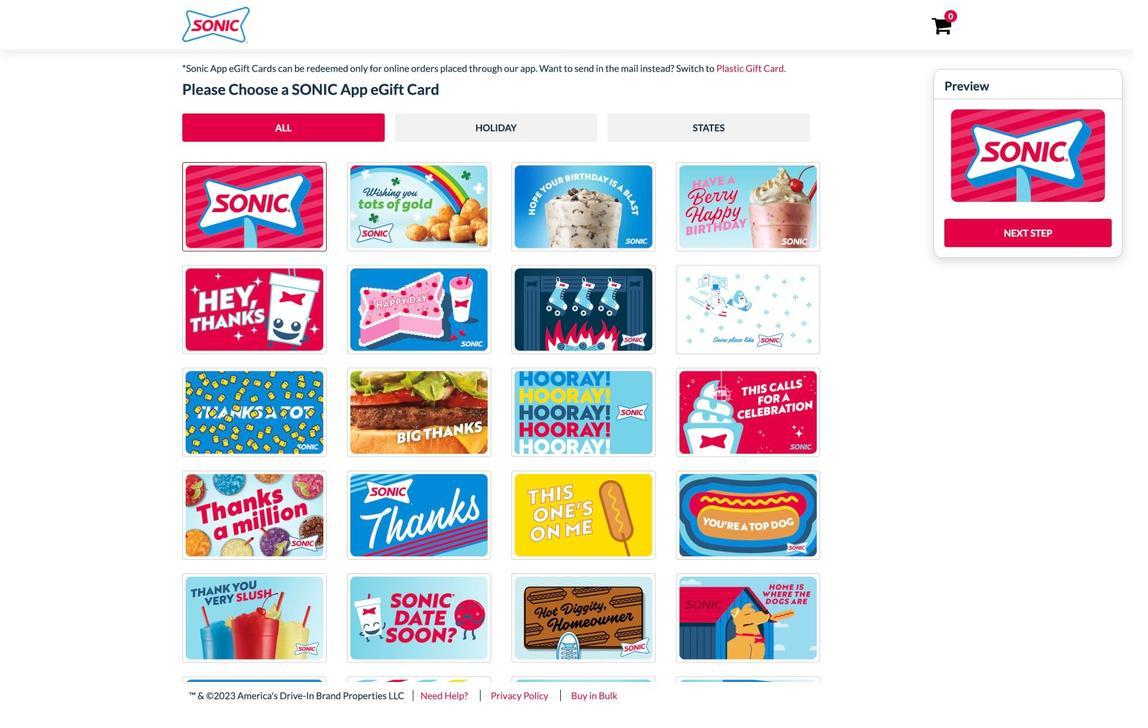Task type: describe. For each thing, give the bounding box(es) containing it.
select red button rainbow image
[[515, 680, 652, 709]]

select thanks a tot image
[[186, 371, 323, 454]]

select congrats image
[[515, 371, 652, 454]]

select red button car hop image
[[350, 680, 488, 709]]

select sonic logo image
[[186, 165, 323, 248]]

select this calls for a celebration image
[[680, 371, 817, 454]]

select birthday blast image
[[515, 165, 652, 248]]

select thank you very slush image
[[186, 577, 323, 659]]

select red button icon friends image
[[186, 680, 323, 709]]

sonic logo selected card design image
[[952, 109, 1106, 202]]

select snowman penguin image
[[680, 268, 817, 351]]

select you're a top dog image
[[680, 474, 817, 556]]



Task type: locate. For each thing, give the bounding box(es) containing it.
select this ones on me image
[[515, 474, 652, 556]]

cart icon image
[[932, 18, 952, 35]]

select fireplace image
[[515, 268, 652, 351]]

select home is where the dogs are image
[[680, 577, 817, 659]]

select berry happy birthday image
[[680, 165, 817, 248]]

select big thanks image
[[350, 371, 488, 454]]

select hey thanks image
[[186, 268, 323, 351]]

category tabs tab list
[[182, 103, 820, 152]]

select happy day image
[[350, 268, 488, 351]]

select sonic date soon image
[[350, 577, 488, 659]]

select hot diggity homeowner image
[[515, 577, 652, 659]]

select red button hop on over to sonic image
[[680, 680, 817, 709]]

main content
[[172, 61, 1123, 709]]

select st patricks day card image
[[350, 165, 488, 248]]

select thanks virtual card image
[[350, 474, 488, 556]]

select thanks image
[[186, 474, 323, 556]]



Task type: vqa. For each thing, say whether or not it's contained in the screenshot.
SELECT THANKS image
yes



